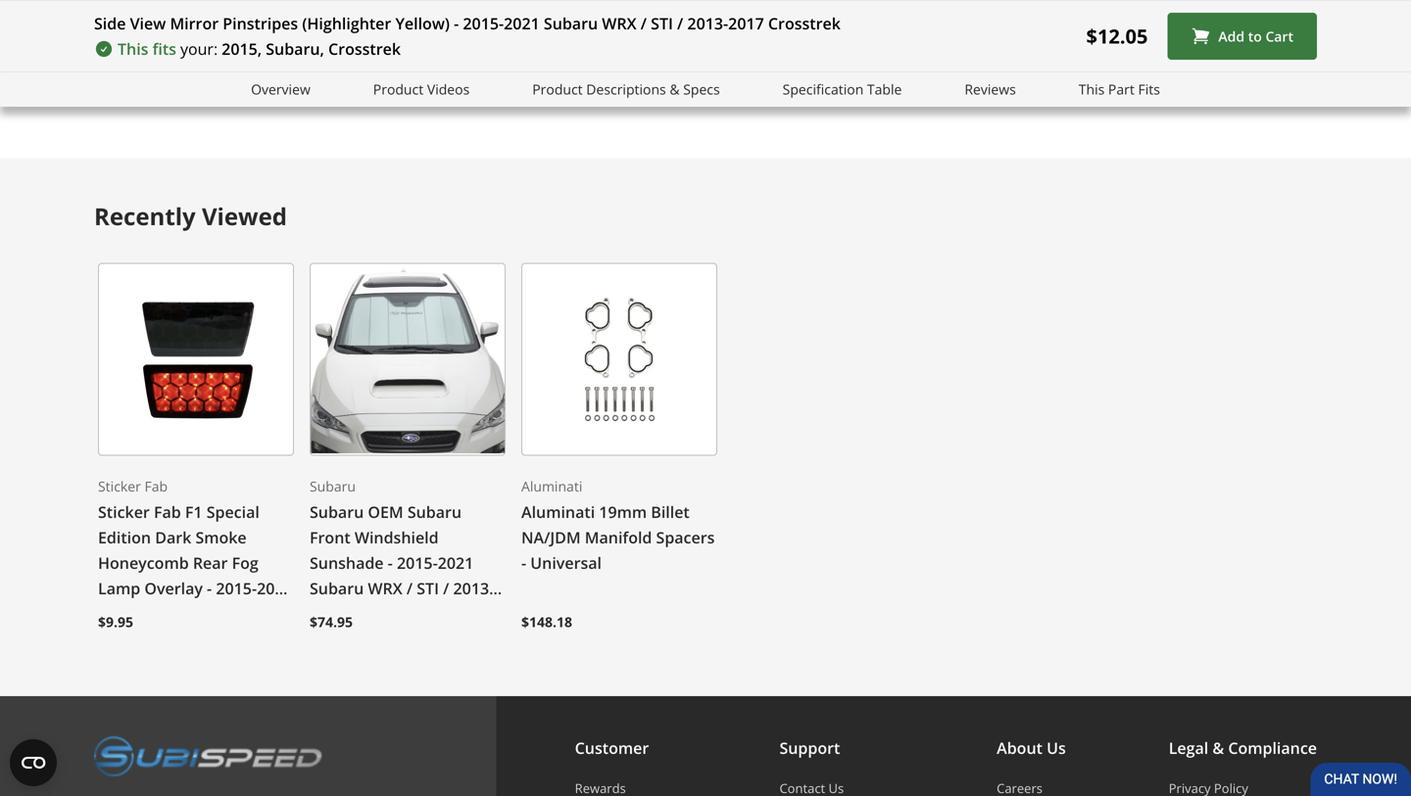 Task type: vqa. For each thing, say whether or not it's contained in the screenshot.
$925.00
no



Task type: locate. For each thing, give the bounding box(es) containing it.
& inside 'product descriptions & specs' link
[[670, 80, 680, 98]]

legal & compliance
[[1169, 738, 1317, 759]]

1 horizontal spatial this
[[1079, 80, 1105, 98]]

- inside subaru subaru oem subaru front windshield sunshade - 2015-2021 subaru wrx / sti / 2013- 2021 crosstrek
[[388, 553, 393, 574]]

view
[[130, 13, 166, 34]]

2015- inside subaru subaru oem subaru front windshield sunshade - 2015-2021 subaru wrx / sti / 2013- 2021 crosstrek
[[397, 553, 438, 574]]

2013- inside subaru subaru oem subaru front windshield sunshade - 2015-2021 subaru wrx / sti / 2013- 2021 crosstrek
[[453, 578, 494, 599]]

1 horizontal spatial product
[[532, 80, 583, 98]]

sfb15wrx-f1-dshc sticker fab f1 special edition dark smoke honeycomb rear fog lamp overlay - 2015-2020 wrx & sti / 2013-2017 crosstrek, image
[[98, 263, 294, 456]]

crosstrek down sunshade
[[350, 604, 422, 625]]

aluminati
[[521, 477, 583, 496], [521, 502, 595, 523]]

2015- down windshield
[[397, 553, 438, 574]]

this part fits
[[1079, 80, 1160, 98]]

1 horizontal spatial 2013-
[[453, 578, 494, 599]]

f1
[[185, 502, 202, 523]]

1 vertical spatial this
[[1079, 80, 1105, 98]]

2015,
[[222, 38, 262, 59]]

$148.18
[[521, 613, 572, 632]]

2015- down fog
[[216, 578, 257, 599]]

product descriptions & specs link
[[532, 78, 720, 101]]

1 vertical spatial sticker
[[98, 502, 150, 523]]

sti up descriptions
[[651, 13, 673, 34]]

side view mirror pinstripes (highlighter yellow) - 2015-2021 subaru wrx / sti / 2013-2017 crosstrek
[[94, 13, 841, 34]]

na/jdm
[[521, 527, 581, 548]]

specification table link
[[783, 78, 902, 101]]

1 sticker from the top
[[98, 477, 141, 496]]

videos
[[427, 80, 470, 98]]

lamp
[[98, 578, 140, 599]]

subsoa3992122 subaru oem subaru front windshield sunshade - 2015-2020 subaru wrx & sti / 2013+ subaru crosstrek, image
[[310, 263, 506, 456]]

rear
[[193, 553, 228, 574]]

crosstrek inside subaru subaru oem subaru front windshield sunshade - 2015-2021 subaru wrx / sti / 2013- 2021 crosstrek
[[350, 604, 422, 625]]

wrx inside sticker fab sticker fab f1 special edition dark smoke honeycomb rear fog lamp overlay - 2015-2021 subaru wrx / sti / 2013- 2017 crosstrek
[[156, 604, 191, 625]]

about us
[[997, 738, 1066, 759]]

specification
[[783, 80, 864, 98]]

0 horizontal spatial 2015-
[[216, 578, 257, 599]]

windshield
[[355, 527, 439, 548]]

0 vertical spatial 2015-
[[463, 13, 504, 34]]

2015- right yellow)
[[463, 13, 504, 34]]

subispeed logo image
[[94, 736, 323, 777]]

- down na/jdm
[[521, 553, 526, 574]]

0 vertical spatial this
[[118, 38, 148, 59]]

1 vertical spatial fab
[[154, 502, 181, 523]]

sunshade
[[310, 553, 384, 574]]

fits
[[153, 38, 176, 59]]

&
[[670, 80, 680, 98], [1213, 738, 1224, 759]]

sti inside subaru subaru oem subaru front windshield sunshade - 2015-2021 subaru wrx / sti / 2013- 2021 crosstrek
[[417, 578, 439, 599]]

0 vertical spatial sticker
[[98, 477, 141, 496]]

subaru inside sticker fab sticker fab f1 special edition dark smoke honeycomb rear fog lamp overlay - 2015-2021 subaru wrx / sti / 2013- 2017 crosstrek
[[98, 604, 152, 625]]

2 vertical spatial 2013-
[[242, 604, 283, 625]]

fab
[[145, 477, 168, 496], [154, 502, 181, 523]]

add
[[1219, 27, 1245, 45]]

2015-
[[463, 13, 504, 34], [397, 553, 438, 574], [216, 578, 257, 599]]

fits
[[1138, 80, 1160, 98]]

wrx
[[602, 13, 637, 34], [191, 23, 224, 44], [191, 60, 224, 81], [368, 578, 403, 599], [156, 604, 191, 625]]

pinstripes
[[223, 13, 298, 34]]

2 vertical spatial 2015-
[[216, 578, 257, 599]]

descriptions
[[586, 80, 666, 98]]

- inside aluminati aluminati 19mm billet na/jdm manifold spacers - universal
[[521, 553, 526, 574]]

support
[[780, 738, 840, 759]]

2017 subaru wrx sti link
[[94, 58, 250, 95]]

2016 subaru wrx sti link
[[94, 21, 250, 58]]

sti down windshield
[[417, 578, 439, 599]]

1 horizontal spatial 2015-
[[397, 553, 438, 574]]

spacers
[[656, 527, 715, 548]]

2 product from the left
[[532, 80, 583, 98]]

cart
[[1266, 27, 1294, 45]]

this left part
[[1079, 80, 1105, 98]]

crosstrek
[[768, 13, 841, 34], [857, 23, 927, 44], [328, 38, 401, 59], [350, 604, 422, 625], [138, 629, 210, 650]]

1 vertical spatial aluminati
[[521, 502, 595, 523]]

0 vertical spatial fab
[[145, 477, 168, 496]]

product for product videos
[[373, 80, 424, 98]]

1 product from the left
[[373, 80, 424, 98]]

your:
[[180, 38, 218, 59]]

product inside 'link'
[[373, 80, 424, 98]]

wrx inside 2017 subaru wrx sti link
[[191, 60, 224, 81]]

this for this fits your: 2015, subaru, crosstrek
[[118, 38, 148, 59]]

1 aluminati from the top
[[521, 477, 583, 496]]

special
[[207, 502, 260, 523]]

product left videos
[[373, 80, 424, 98]]

compliance
[[1228, 738, 1317, 759]]

sti down 2015,
[[228, 60, 250, 81]]

2017 inside sticker fab sticker fab f1 special edition dark smoke honeycomb rear fog lamp overlay - 2015-2021 subaru wrx / sti / 2013- 2017 crosstrek
[[98, 629, 134, 650]]

wrx inside 2016 subaru wrx sti link
[[191, 23, 224, 44]]

product videos
[[373, 80, 470, 98]]

crosstrek down 'overlay'
[[138, 629, 210, 650]]

0 vertical spatial &
[[670, 80, 680, 98]]

sti
[[651, 13, 673, 34], [228, 23, 250, 44], [228, 60, 250, 81], [417, 578, 439, 599], [205, 604, 227, 625]]

0 vertical spatial 2013-
[[687, 13, 728, 34]]

product
[[373, 80, 424, 98], [532, 80, 583, 98]]

this down view on the top left of page
[[118, 38, 148, 59]]

customer
[[575, 738, 649, 759]]

subaru
[[544, 13, 598, 34], [134, 23, 187, 44], [800, 23, 853, 44], [134, 60, 187, 81], [310, 477, 356, 496], [310, 502, 364, 523], [408, 502, 462, 523], [310, 578, 364, 599], [98, 604, 152, 625]]

2017
[[728, 13, 764, 34], [761, 23, 796, 44], [94, 60, 130, 81], [98, 629, 134, 650]]

2013-
[[687, 13, 728, 34], [453, 578, 494, 599], [242, 604, 283, 625]]

-
[[454, 13, 459, 34], [388, 553, 393, 574], [521, 553, 526, 574], [207, 578, 212, 599]]

- down windshield
[[388, 553, 393, 574]]

0 horizontal spatial &
[[670, 80, 680, 98]]

2021
[[504, 13, 540, 34], [438, 553, 474, 574], [257, 578, 293, 599], [310, 604, 346, 625]]

sticker fab sticker fab f1 special edition dark smoke honeycomb rear fog lamp overlay - 2015-2021 subaru wrx / sti / 2013- 2017 crosstrek
[[98, 477, 293, 650]]

- down rear
[[207, 578, 212, 599]]

& left "specs"
[[670, 80, 680, 98]]

recently viewed
[[94, 200, 287, 232]]

0 horizontal spatial 2013-
[[242, 604, 283, 625]]

& right legal
[[1213, 738, 1224, 759]]

sti down rear
[[205, 604, 227, 625]]

alualm-19mm-mani aluminati 19mm billet na/jdm manifold spacers, image
[[521, 263, 717, 456]]

wrx inside subaru subaru oem subaru front windshield sunshade - 2015-2021 subaru wrx / sti / 2013- 2021 crosstrek
[[368, 578, 403, 599]]

product left descriptions
[[532, 80, 583, 98]]

crosstrek up specification
[[768, 13, 841, 34]]

2016
[[94, 23, 130, 44]]

sticker
[[98, 477, 141, 496], [98, 502, 150, 523]]

manifold
[[585, 527, 652, 548]]

this
[[118, 38, 148, 59], [1079, 80, 1105, 98]]

0 horizontal spatial this
[[118, 38, 148, 59]]

fog
[[232, 553, 258, 574]]

1 vertical spatial 2013-
[[453, 578, 494, 599]]

/
[[641, 13, 647, 34], [677, 13, 683, 34], [407, 578, 413, 599], [443, 578, 449, 599], [195, 604, 201, 625], [231, 604, 238, 625]]

1 horizontal spatial &
[[1213, 738, 1224, 759]]

universal
[[531, 553, 602, 574]]

honeycomb
[[98, 553, 189, 574]]

2021 inside sticker fab sticker fab f1 special edition dark smoke honeycomb rear fog lamp overlay - 2015-2021 subaru wrx / sti / 2013- 2017 crosstrek
[[257, 578, 293, 599]]

0 vertical spatial aluminati
[[521, 477, 583, 496]]

- inside sticker fab sticker fab f1 special edition dark smoke honeycomb rear fog lamp overlay - 2015-2021 subaru wrx / sti / 2013- 2017 crosstrek
[[207, 578, 212, 599]]

0 horizontal spatial product
[[373, 80, 424, 98]]

legal
[[1169, 738, 1209, 759]]

1 vertical spatial 2015-
[[397, 553, 438, 574]]

smoke
[[195, 527, 247, 548]]



Task type: describe. For each thing, give the bounding box(es) containing it.
subaru,
[[266, 38, 324, 59]]

2015- inside sticker fab sticker fab f1 special edition dark smoke honeycomb rear fog lamp overlay - 2015-2021 subaru wrx / sti / 2013- 2017 crosstrek
[[216, 578, 257, 599]]

product descriptions & specs
[[532, 80, 720, 98]]

2016 subaru wrx sti
[[94, 23, 250, 44]]

mirror
[[170, 13, 219, 34]]

crosstrek up table
[[857, 23, 927, 44]]

2 horizontal spatial 2015-
[[463, 13, 504, 34]]

aluminati aluminati 19mm billet na/jdm manifold spacers - universal
[[521, 477, 715, 574]]

2 aluminati from the top
[[521, 502, 595, 523]]

to
[[1248, 27, 1262, 45]]

us
[[1047, 738, 1066, 759]]

viewed
[[202, 200, 287, 232]]

1 vertical spatial &
[[1213, 738, 1224, 759]]

- right yellow)
[[454, 13, 459, 34]]

specs
[[683, 80, 720, 98]]

part
[[1108, 80, 1135, 98]]

table
[[867, 80, 902, 98]]

front
[[310, 527, 351, 548]]

subaru subaru oem subaru front windshield sunshade - 2015-2021 subaru wrx / sti / 2013- 2021 crosstrek
[[310, 477, 494, 625]]

reviews
[[965, 80, 1016, 98]]

add to cart
[[1219, 27, 1294, 45]]

recently
[[94, 200, 196, 232]]

specification table
[[783, 80, 902, 98]]

side
[[94, 13, 126, 34]]

2013- inside sticker fab sticker fab f1 special edition dark smoke honeycomb rear fog lamp overlay - 2015-2021 subaru wrx / sti / 2013- 2017 crosstrek
[[242, 604, 283, 625]]

overview link
[[251, 78, 310, 101]]

crosstrek inside sticker fab sticker fab f1 special edition dark smoke honeycomb rear fog lamp overlay - 2015-2021 subaru wrx / sti / 2013- 2017 crosstrek
[[138, 629, 210, 650]]

2017 subaru wrx sti
[[94, 60, 250, 81]]

$74.95
[[310, 613, 353, 632]]

product videos link
[[373, 78, 470, 101]]

product for product descriptions & specs
[[532, 80, 583, 98]]

$12.05
[[1086, 23, 1148, 49]]

reviews link
[[965, 78, 1016, 101]]

2017 subaru crosstrek
[[761, 23, 927, 44]]

overview
[[251, 80, 310, 98]]

2017 subaru crosstrek link
[[761, 21, 927, 58]]

this part fits link
[[1079, 78, 1160, 101]]

(highlighter
[[302, 13, 391, 34]]

19mm
[[599, 502, 647, 523]]

crosstrek down (highlighter
[[328, 38, 401, 59]]

2 horizontal spatial 2013-
[[687, 13, 728, 34]]

this for this part fits
[[1079, 80, 1105, 98]]

dark
[[155, 527, 191, 548]]

oem
[[368, 502, 403, 523]]

sti right "your:"
[[228, 23, 250, 44]]

open widget image
[[10, 740, 57, 787]]

add to cart button
[[1168, 13, 1317, 60]]

overlay
[[144, 578, 203, 599]]

2 sticker from the top
[[98, 502, 150, 523]]

about
[[997, 738, 1043, 759]]

yellow)
[[395, 13, 450, 34]]

sti inside sticker fab sticker fab f1 special edition dark smoke honeycomb rear fog lamp overlay - 2015-2021 subaru wrx / sti / 2013- 2017 crosstrek
[[205, 604, 227, 625]]

this fits your: 2015, subaru, crosstrek
[[118, 38, 401, 59]]

$9.95
[[98, 613, 133, 632]]

billet
[[651, 502, 690, 523]]

edition
[[98, 527, 151, 548]]



